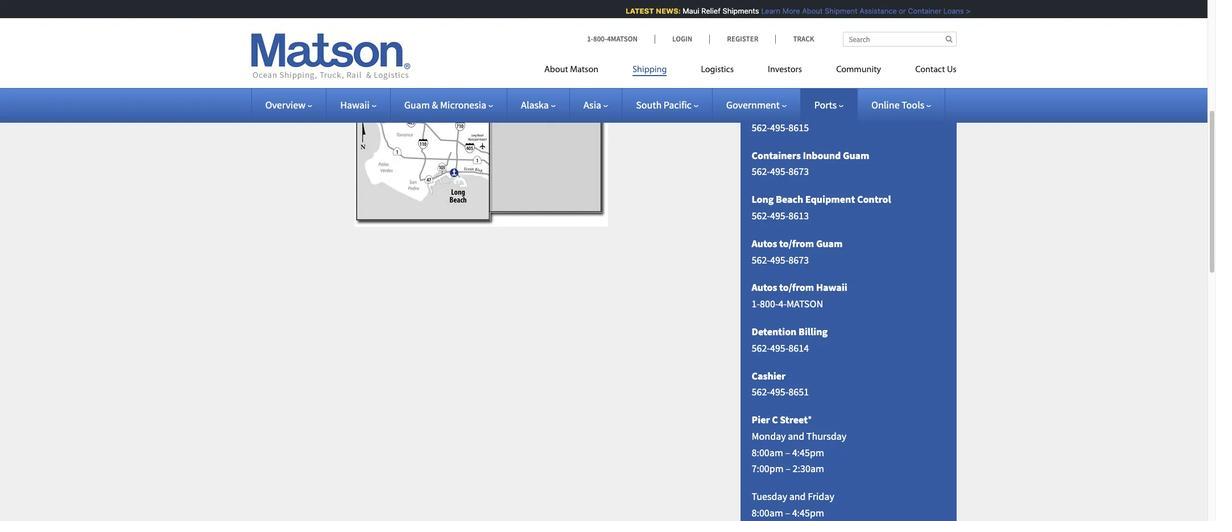 Task type: locate. For each thing, give the bounding box(es) containing it.
2 containers from the top
[[752, 105, 801, 118]]

logistics link
[[684, 60, 751, 83]]

and inside pier c street * monday and thursday 8:00am – 4:45pm 7:00pm – 2:30am
[[788, 430, 804, 443]]

long
[[752, 193, 774, 206]]

monday
[[752, 430, 786, 443]]

2 8:00am from the top
[[752, 507, 783, 520]]

8:00am inside tuesday and friday 8:00am – 4:45pm
[[752, 507, 783, 520]]

contact us
[[915, 65, 956, 75]]

1 vertical spatial and
[[789, 490, 806, 504]]

2 8673 from the top
[[789, 253, 809, 266]]

relief
[[697, 6, 716, 15]]

shipment
[[820, 6, 853, 15]]

china
[[843, 60, 869, 74]]

to/from inside autos to/from guam 562-495-8673
[[779, 237, 814, 250]]

top menu navigation
[[544, 60, 956, 83]]

None search field
[[843, 32, 956, 47]]

– left 2:30am
[[786, 463, 791, 476]]

guam for containers inbound guam
[[843, 149, 869, 162]]

4-
[[778, 298, 787, 311]]

1- up matson
[[587, 34, 593, 44]]

containers
[[752, 60, 801, 74], [752, 105, 801, 118], [752, 149, 801, 162]]

inbound up 8612 at the right
[[803, 60, 841, 74]]

6 495- from the top
[[770, 342, 789, 355]]

containers down 8615
[[752, 149, 801, 162]]

1 vertical spatial 1-
[[587, 34, 593, 44]]

495- inside long beach equipment control 562-495-8613
[[770, 209, 789, 222]]

4 562- from the top
[[752, 209, 770, 222]]

hawaii link
[[340, 98, 376, 111]]

hawaii inside autos to/from hawaii 1-800-4-matson
[[816, 281, 847, 294]]

autos inside autos to/from guam 562-495-8673
[[752, 237, 777, 250]]

7 495- from the top
[[770, 386, 789, 399]]

guam up control at the right top of the page
[[843, 149, 869, 162]]

hawaii right ports
[[843, 105, 874, 118]]

562- inside long beach equipment control 562-495-8613
[[752, 209, 770, 222]]

1 8673 from the top
[[789, 165, 809, 178]]

4matson for 1-800-4matson
[[607, 34, 638, 44]]

hawaii inside containers inbound hawaii 562-495-8615
[[843, 105, 874, 118]]

containers for 495-
[[752, 60, 801, 74]]

inbound inside containers inbound hawaii 562-495-8615
[[803, 105, 841, 118]]

about right more
[[798, 6, 818, 15]]

4matson down latest
[[607, 34, 638, 44]]

1 vertical spatial 8673
[[789, 253, 809, 266]]

– down monday
[[785, 446, 790, 459]]

community
[[836, 65, 881, 75]]

guam inside containers inbound guam 562-495-8673
[[843, 149, 869, 162]]

to/from
[[779, 237, 814, 250], [779, 281, 814, 294]]

inbound for 562-495-8673
[[803, 149, 841, 162]]

5 495- from the top
[[770, 253, 789, 266]]

1 containers from the top
[[752, 60, 801, 74]]

1 8:00am from the top
[[752, 446, 783, 459]]

2 vertical spatial containers
[[752, 149, 801, 162]]

8673 up beach
[[789, 165, 809, 178]]

containers inside containers inbound guam 562-495-8673
[[752, 149, 801, 162]]

news:
[[651, 6, 677, 15]]

4:45pm
[[792, 446, 824, 459], [792, 507, 824, 520]]

0 vertical spatial 8:00am
[[752, 446, 783, 459]]

0 horizontal spatial 4matson
[[607, 34, 638, 44]]

495- up autos to/from hawaii 1-800-4-matson
[[770, 253, 789, 266]]

0 vertical spatial containers
[[752, 60, 801, 74]]

4matson
[[778, 16, 820, 29], [607, 34, 638, 44]]

1- inside '1-800-4matson (1-800-462-8766)'
[[752, 16, 760, 29]]

ports link
[[814, 98, 844, 111]]

long beach equipment control 562-495-8613
[[752, 193, 891, 222]]

autos up detention
[[752, 281, 777, 294]]

containers inside containers inbound china availability 562-495-8612
[[752, 60, 801, 74]]

4:45pm down friday
[[792, 507, 824, 520]]

matson
[[787, 298, 823, 311]]

1-800-4matson (1-800-462-8766)
[[752, 16, 823, 46]]

to/from inside autos to/from hawaii 1-800-4-matson
[[779, 281, 814, 294]]

2 inbound from the top
[[803, 105, 841, 118]]

containers up 8612 at the right
[[752, 60, 801, 74]]

7:00pm
[[752, 463, 784, 476]]

3 containers from the top
[[752, 149, 801, 162]]

beach
[[776, 193, 803, 206]]

detention
[[752, 325, 797, 338]]

1- down learn
[[752, 16, 760, 29]]

1 vertical spatial inbound
[[803, 105, 841, 118]]

8:00am inside pier c street * monday and thursday 8:00am – 4:45pm 7:00pm – 2:30am
[[752, 446, 783, 459]]

6 562- from the top
[[752, 342, 770, 355]]

containers for 8673
[[752, 149, 801, 162]]

1 vertical spatial autos
[[752, 281, 777, 294]]

to/from up matson
[[779, 281, 814, 294]]

495- up beach
[[770, 165, 789, 178]]

562- down long
[[752, 209, 770, 222]]

8673 up autos to/from hawaii 1-800-4-matson
[[789, 253, 809, 266]]

3 inbound from the top
[[803, 149, 841, 162]]

562- inside autos to/from guam 562-495-8673
[[752, 253, 770, 266]]

autos inside autos to/from hawaii 1-800-4-matson
[[752, 281, 777, 294]]

2 495- from the top
[[770, 121, 789, 134]]

1 vertical spatial to/from
[[779, 281, 814, 294]]

autos
[[752, 237, 777, 250], [752, 281, 777, 294]]

about inside the top menu navigation
[[544, 65, 568, 75]]

inbound for 562-495-8615
[[803, 105, 841, 118]]

– down tuesday
[[785, 507, 790, 520]]

1 495- from the top
[[770, 77, 789, 90]]

hawaii up matson
[[816, 281, 847, 294]]

8:00am down tuesday
[[752, 507, 783, 520]]

0 vertical spatial about
[[798, 6, 818, 15]]

4matson for 1-800-4matson (1-800-462-8766)
[[778, 16, 820, 29]]

autos for 800-
[[752, 281, 777, 294]]

800-
[[760, 16, 778, 29], [763, 33, 781, 46], [593, 34, 607, 44], [760, 298, 778, 311]]

1 vertical spatial 4matson
[[607, 34, 638, 44]]

8:00am
[[752, 446, 783, 459], [752, 507, 783, 520]]

1- left the 4-
[[752, 298, 760, 311]]

8673 inside autos to/from guam 562-495-8673
[[789, 253, 809, 266]]

462-
[[781, 33, 800, 46]]

more
[[778, 6, 796, 15]]

562- up long
[[752, 165, 770, 178]]

2 vertical spatial guam
[[816, 237, 843, 250]]

3 495- from the top
[[770, 165, 789, 178]]

guam left &
[[404, 98, 430, 111]]

1 vertical spatial containers
[[752, 105, 801, 118]]

or
[[894, 6, 902, 15]]

4matson down latest news: maui relief shipments learn more about shipment assistance or container loans >
[[778, 16, 820, 29]]

–
[[785, 446, 790, 459], [786, 463, 791, 476], [785, 507, 790, 520]]

containers inbound guam 562-495-8673
[[752, 149, 869, 178]]

2 4:45pm from the top
[[792, 507, 824, 520]]

south pacific link
[[636, 98, 698, 111]]

hawaii for containers inbound hawaii
[[843, 105, 874, 118]]

2 to/from from the top
[[779, 281, 814, 294]]

and down the street
[[788, 430, 804, 443]]

562- inside containers inbound hawaii 562-495-8615
[[752, 121, 770, 134]]

guam down long beach equipment control 562-495-8613
[[816, 237, 843, 250]]

1 vertical spatial 4:45pm
[[792, 507, 824, 520]]

0 vertical spatial guam
[[404, 98, 430, 111]]

1 autos from the top
[[752, 237, 777, 250]]

hawaii
[[340, 98, 370, 111], [843, 105, 874, 118], [816, 281, 847, 294]]

495-
[[770, 77, 789, 90], [770, 121, 789, 134], [770, 165, 789, 178], [770, 209, 789, 222], [770, 253, 789, 266], [770, 342, 789, 355], [770, 386, 789, 399]]

0 vertical spatial 4matson
[[778, 16, 820, 29]]

562- up autos to/from hawaii 1-800-4-matson
[[752, 253, 770, 266]]

0 vertical spatial inbound
[[803, 60, 841, 74]]

containers inside containers inbound hawaii 562-495-8615
[[752, 105, 801, 118]]

control
[[857, 193, 891, 206]]

3 562- from the top
[[752, 165, 770, 178]]

1 4:45pm from the top
[[792, 446, 824, 459]]

*
[[808, 414, 812, 427]]

1 vertical spatial 8:00am
[[752, 507, 783, 520]]

shipping
[[633, 65, 667, 75]]

2 vertical spatial inbound
[[803, 149, 841, 162]]

4:45pm up 2:30am
[[792, 446, 824, 459]]

495- down investors
[[770, 77, 789, 90]]

tuesday
[[752, 490, 787, 504]]

containers for 8615
[[752, 105, 801, 118]]

4 495- from the top
[[770, 209, 789, 222]]

8615
[[789, 121, 809, 134]]

495- inside cashier 562-495-8651
[[770, 386, 789, 399]]

2 vertical spatial –
[[785, 507, 790, 520]]

search image
[[946, 35, 952, 43]]

1 562- from the top
[[752, 77, 770, 90]]

community link
[[819, 60, 898, 83]]

562- down detention
[[752, 342, 770, 355]]

1 horizontal spatial 4matson
[[778, 16, 820, 29]]

5 562- from the top
[[752, 253, 770, 266]]

1 vertical spatial about
[[544, 65, 568, 75]]

0 vertical spatial 4:45pm
[[792, 446, 824, 459]]

to/from for 8673
[[779, 237, 814, 250]]

assistance
[[855, 6, 892, 15]]

&
[[432, 98, 438, 111]]

562- inside detention billing 562-495-8614
[[752, 342, 770, 355]]

0 vertical spatial autos
[[752, 237, 777, 250]]

562- down cashier
[[752, 386, 770, 399]]

billing
[[799, 325, 828, 338]]

495- down beach
[[770, 209, 789, 222]]

autos to/from hawaii 1-800-4-matson
[[752, 281, 847, 311]]

8673 inside containers inbound guam 562-495-8673
[[789, 165, 809, 178]]

– inside tuesday and friday 8:00am – 4:45pm
[[785, 507, 790, 520]]

maui
[[678, 6, 695, 15]]

to/from for 4-
[[779, 281, 814, 294]]

Search search field
[[843, 32, 956, 47]]

8613
[[789, 209, 809, 222]]

1 vertical spatial guam
[[843, 149, 869, 162]]

0 vertical spatial to/from
[[779, 237, 814, 250]]

containers inbound china availability 562-495-8612
[[752, 60, 922, 90]]

4matson inside '1-800-4matson (1-800-462-8766)'
[[778, 16, 820, 29]]

0 vertical spatial 1-
[[752, 16, 760, 29]]

8:00am up 7:00pm
[[752, 446, 783, 459]]

1 to/from from the top
[[779, 237, 814, 250]]

0 horizontal spatial about
[[544, 65, 568, 75]]

autos down long
[[752, 237, 777, 250]]

shipments
[[718, 6, 755, 15]]

pacific
[[664, 98, 692, 111]]

495- down detention
[[770, 342, 789, 355]]

about
[[798, 6, 818, 15], [544, 65, 568, 75]]

1 vertical spatial –
[[786, 463, 791, 476]]

availability
[[871, 60, 922, 74]]

inbound
[[803, 60, 841, 74], [803, 105, 841, 118], [803, 149, 841, 162]]

1- for 1-800-4matson
[[587, 34, 593, 44]]

495- inside detention billing 562-495-8614
[[770, 342, 789, 355]]

inbound inside containers inbound guam 562-495-8673
[[803, 149, 841, 162]]

0 vertical spatial and
[[788, 430, 804, 443]]

guam inside autos to/from guam 562-495-8673
[[816, 237, 843, 250]]

2 vertical spatial 1-
[[752, 298, 760, 311]]

2:30am
[[793, 463, 824, 476]]

cashier
[[752, 369, 786, 383]]

about left matson
[[544, 65, 568, 75]]

562- up government link
[[752, 77, 770, 90]]

and left friday
[[789, 490, 806, 504]]

7 562- from the top
[[752, 386, 770, 399]]

inbound down 8615
[[803, 149, 841, 162]]

495- down cashier
[[770, 386, 789, 399]]

cashier 562-495-8651
[[752, 369, 809, 399]]

562-
[[752, 77, 770, 90], [752, 121, 770, 134], [752, 165, 770, 178], [752, 209, 770, 222], [752, 253, 770, 266], [752, 342, 770, 355], [752, 386, 770, 399]]

1-
[[752, 16, 760, 29], [587, 34, 593, 44], [752, 298, 760, 311]]

0 vertical spatial 8673
[[789, 165, 809, 178]]

562- down government link
[[752, 121, 770, 134]]

2 autos from the top
[[752, 281, 777, 294]]

containers up 8615
[[752, 105, 801, 118]]

inbound up 8615
[[803, 105, 841, 118]]

2 562- from the top
[[752, 121, 770, 134]]

to/from down 8613
[[779, 237, 814, 250]]

learn
[[757, 6, 776, 15]]

inbound inside containers inbound china availability 562-495-8612
[[803, 60, 841, 74]]

8651
[[789, 386, 809, 399]]

495- down government link
[[770, 121, 789, 134]]

1 inbound from the top
[[803, 60, 841, 74]]



Task type: describe. For each thing, give the bounding box(es) containing it.
alaska
[[521, 98, 549, 111]]

800- inside autos to/from hawaii 1-800-4-matson
[[760, 298, 778, 311]]

south pacific
[[636, 98, 692, 111]]

register
[[727, 34, 758, 44]]

blue matson logo with ocean, shipping, truck, rail and logistics written beneath it. image
[[251, 34, 410, 80]]

track link
[[775, 34, 814, 44]]

friday
[[808, 490, 834, 504]]

overview link
[[265, 98, 312, 111]]

8612
[[789, 77, 809, 90]]

tools
[[902, 98, 924, 111]]

asia link
[[584, 98, 608, 111]]

equipment
[[805, 193, 855, 206]]

government link
[[726, 98, 786, 111]]

pier c street * monday and thursday 8:00am – 4:45pm 7:00pm – 2:30am
[[752, 414, 846, 476]]

495- inside containers inbound guam 562-495-8673
[[770, 165, 789, 178]]

investors
[[768, 65, 802, 75]]

alaska link
[[521, 98, 556, 111]]

and inside tuesday and friday 8:00am – 4:45pm
[[789, 490, 806, 504]]

micronesia
[[440, 98, 486, 111]]

1-800-4matson link
[[587, 34, 655, 44]]

login link
[[655, 34, 709, 44]]

street
[[780, 414, 808, 427]]

shipping link
[[616, 60, 684, 83]]

overview
[[265, 98, 306, 111]]

0 vertical spatial –
[[785, 446, 790, 459]]

asia
[[584, 98, 601, 111]]

>
[[962, 6, 966, 15]]

guam & micronesia
[[404, 98, 486, 111]]

register link
[[709, 34, 775, 44]]

8766)
[[800, 33, 823, 46]]

562- inside cashier 562-495-8651
[[752, 386, 770, 399]]

online tools link
[[871, 98, 931, 111]]

contact
[[915, 65, 945, 75]]

495- inside autos to/from guam 562-495-8673
[[770, 253, 789, 266]]

about matson
[[544, 65, 598, 75]]

about matson link
[[544, 60, 616, 83]]

logistics
[[701, 65, 734, 75]]

pier
[[752, 414, 770, 427]]

8614
[[789, 342, 809, 355]]

investors link
[[751, 60, 819, 83]]

hawaii down blue matson logo with ocean, shipping, truck, rail and logistics written beneath it.
[[340, 98, 370, 111]]

8673 for inbound
[[789, 165, 809, 178]]

inbound for 562-495-8612
[[803, 60, 841, 74]]

contact us link
[[898, 60, 956, 83]]

latest news: maui relief shipments learn more about shipment assistance or container loans >
[[621, 6, 966, 15]]

autos to/from guam 562-495-8673
[[752, 237, 843, 266]]

562- inside containers inbound china availability 562-495-8612
[[752, 77, 770, 90]]

guam & micronesia link
[[404, 98, 493, 111]]

495- inside containers inbound china availability 562-495-8612
[[770, 77, 789, 90]]

1- inside autos to/from hawaii 1-800-4-matson
[[752, 298, 760, 311]]

ports
[[814, 98, 837, 111]]

online tools
[[871, 98, 924, 111]]

login
[[672, 34, 692, 44]]

1 horizontal spatial about
[[798, 6, 818, 15]]

south
[[636, 98, 662, 111]]

1-800-4matson
[[587, 34, 638, 44]]

autos for 495-
[[752, 237, 777, 250]]

us
[[947, 65, 956, 75]]

matson
[[570, 65, 598, 75]]

loans
[[939, 6, 960, 15]]

latest
[[621, 6, 650, 15]]

guam for autos to/from guam
[[816, 237, 843, 250]]

containers inbound hawaii 562-495-8615
[[752, 105, 874, 134]]

1- for 1-800-4matson (1-800-462-8766)
[[752, 16, 760, 29]]

container
[[904, 6, 937, 15]]

(1-
[[752, 33, 763, 46]]

learn more about shipment assistance or container loans > link
[[757, 6, 966, 15]]

detention billing 562-495-8614
[[752, 325, 828, 355]]

online
[[871, 98, 900, 111]]

495- inside containers inbound hawaii 562-495-8615
[[770, 121, 789, 134]]

long beach image
[[355, 0, 608, 227]]

government
[[726, 98, 780, 111]]

c
[[772, 414, 778, 427]]

4:45pm inside tuesday and friday 8:00am – 4:45pm
[[792, 507, 824, 520]]

8673 for to/from
[[789, 253, 809, 266]]

562- inside containers inbound guam 562-495-8673
[[752, 165, 770, 178]]

thursday
[[806, 430, 846, 443]]

hawaii for autos to/from hawaii
[[816, 281, 847, 294]]

track
[[793, 34, 814, 44]]

4:45pm inside pier c street * monday and thursday 8:00am – 4:45pm 7:00pm – 2:30am
[[792, 446, 824, 459]]

tuesday and friday 8:00am – 4:45pm
[[752, 490, 834, 520]]



Task type: vqa. For each thing, say whether or not it's contained in the screenshot.
bottom was
no



